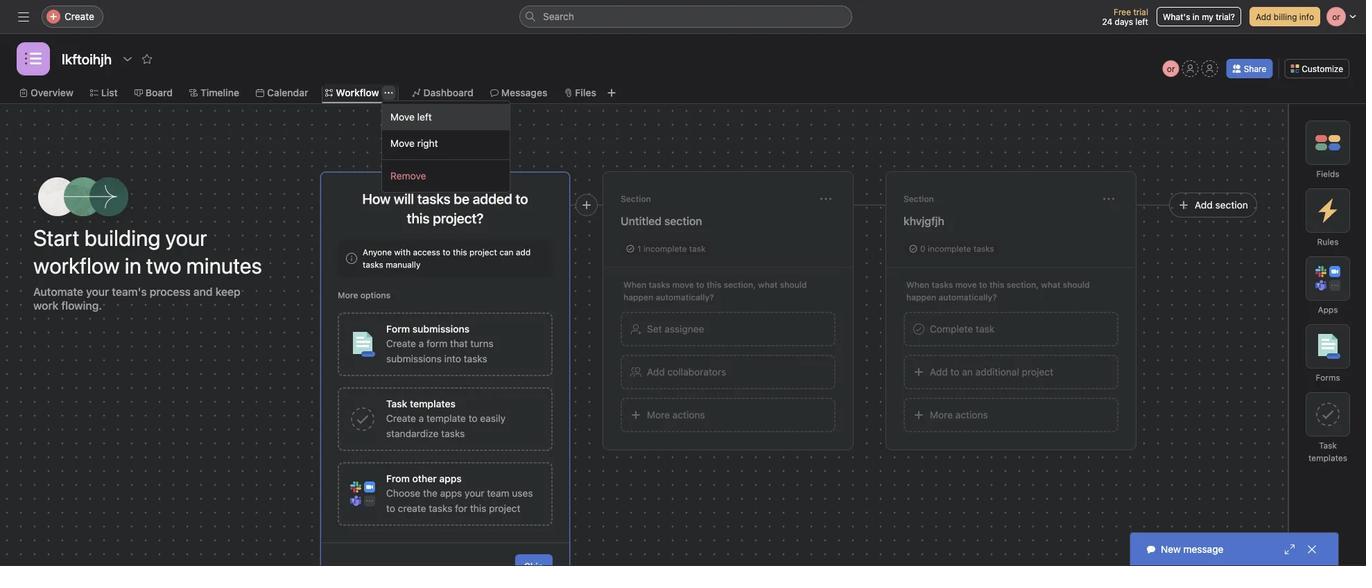 Task type: describe. For each thing, give the bounding box(es) containing it.
to down "0 incomplete tasks"
[[979, 280, 987, 290]]

files link
[[564, 85, 596, 101]]

tasks inside form submissions create a form that turns submissions into tasks
[[464, 353, 487, 365]]

team
[[487, 488, 509, 499]]

add tab image
[[606, 87, 617, 98]]

when for khvjgfjh
[[906, 280, 929, 290]]

search
[[543, 11, 574, 22]]

how will tasks be added to this project?
[[362, 191, 528, 226]]

can
[[499, 248, 514, 257]]

an
[[962, 367, 973, 378]]

submissions
[[386, 353, 442, 365]]

move left
[[390, 111, 432, 123]]

choose
[[386, 488, 420, 499]]

search button
[[519, 6, 852, 28]]

project inside button
[[1022, 367, 1053, 378]]

fields
[[1316, 169, 1340, 179]]

automate
[[33, 285, 83, 299]]

add to an additional project
[[930, 367, 1053, 378]]

add for add section
[[1195, 199, 1213, 211]]

tab actions image
[[385, 89, 393, 97]]

to inside the from other apps choose the apps your team uses to create tasks for this project
[[386, 503, 395, 515]]

standardize
[[386, 428, 439, 440]]

add
[[516, 248, 531, 257]]

add for add to an additional project
[[930, 367, 948, 378]]

or
[[1167, 64, 1175, 74]]

trial?
[[1216, 12, 1235, 21]]

calendar link
[[256, 85, 308, 101]]

move for move right
[[390, 138, 415, 149]]

form submissions
[[386, 324, 470, 335]]

days
[[1115, 17, 1133, 26]]

free trial 24 days left
[[1102, 7, 1148, 26]]

what's in my trial? button
[[1157, 7, 1241, 26]]

add collaborators button
[[621, 355, 836, 390]]

tasks down 1 incomplete task
[[649, 280, 670, 290]]

list link
[[90, 85, 118, 101]]

tasks inside the from other apps choose the apps your team uses to create tasks for this project
[[429, 503, 452, 515]]

form
[[427, 338, 447, 350]]

section, for untitled section
[[724, 280, 756, 290]]

should for khvjgfjh
[[1063, 280, 1090, 290]]

complete task button
[[904, 312, 1119, 347]]

assignee
[[665, 324, 704, 335]]

task inside button
[[976, 324, 995, 335]]

what for khvjgfjh
[[1041, 280, 1061, 290]]

dashboard
[[423, 87, 473, 98]]

overview
[[31, 87, 73, 98]]

anyone
[[363, 248, 392, 257]]

task templates
[[386, 398, 456, 410]]

tasks down "khvjgfjh" button
[[974, 244, 994, 254]]

anyone with access to this project can add tasks manually
[[363, 248, 531, 270]]

add for add billing info
[[1256, 12, 1271, 21]]

form submissions create a form that turns submissions into tasks
[[386, 324, 494, 365]]

start
[[33, 225, 80, 251]]

customize button
[[1285, 59, 1350, 78]]

list image
[[25, 51, 42, 67]]

more options
[[338, 291, 390, 300]]

incomplete for untitled section
[[644, 244, 687, 254]]

khvjgfjh
[[904, 215, 944, 228]]

this project?
[[407, 210, 484, 226]]

add to starred image
[[142, 53, 153, 64]]

for
[[455, 503, 467, 515]]

rules
[[1317, 237, 1339, 247]]

workflow
[[336, 87, 379, 98]]

right
[[417, 138, 438, 149]]

automatically? for untitled section
[[656, 293, 714, 302]]

uses
[[512, 488, 533, 499]]

trial
[[1133, 7, 1148, 17]]

files
[[575, 87, 596, 98]]

other apps
[[412, 473, 462, 485]]

task
[[1319, 441, 1337, 451]]

your inside the from other apps choose the apps your team uses to create tasks for this project
[[465, 488, 484, 499]]

1 vertical spatial your
[[86, 285, 109, 299]]

move right
[[390, 138, 438, 149]]

set
[[647, 324, 662, 335]]

expand sidebar image
[[18, 11, 29, 22]]

project inside the from other apps choose the apps your team uses to create tasks for this project
[[489, 503, 520, 515]]

dashboard link
[[412, 85, 473, 101]]

two minutes
[[146, 252, 262, 279]]

the
[[423, 488, 438, 499]]

free
[[1114, 7, 1131, 17]]

additional
[[976, 367, 1019, 378]]

1 horizontal spatial your
[[165, 225, 207, 251]]

to down 1 incomplete task
[[696, 280, 704, 290]]

be
[[454, 191, 470, 207]]

move left menu item
[[382, 104, 510, 130]]

share
[[1244, 64, 1267, 74]]

from
[[386, 473, 410, 485]]

list
[[101, 87, 118, 98]]

remove
[[390, 170, 426, 182]]

added
[[473, 191, 512, 207]]

timeline link
[[189, 85, 239, 101]]

easily
[[480, 413, 506, 424]]

this up set assignee button
[[707, 280, 722, 290]]

or button
[[1163, 60, 1179, 77]]

to inside button
[[950, 367, 959, 378]]

that
[[450, 338, 468, 350]]

section, for khvjgfjh
[[1007, 280, 1039, 290]]



Task type: locate. For each thing, give the bounding box(es) containing it.
when tasks move to this section, what should happen automatically? for khvjgfjh
[[906, 280, 1090, 302]]

section for khvjgfjh
[[904, 194, 934, 204]]

2 when from the left
[[906, 280, 929, 290]]

will
[[394, 191, 414, 207]]

0 horizontal spatial what
[[758, 280, 778, 290]]

automatically? up assignee
[[656, 293, 714, 302]]

task right complete
[[976, 324, 995, 335]]

set assignee
[[647, 324, 704, 335]]

when tasks move to this section, what should happen automatically? up complete task button
[[906, 280, 1090, 302]]

move for khvjgfjh
[[955, 280, 977, 290]]

task templates
[[1309, 441, 1347, 463]]

1 vertical spatial move
[[390, 138, 415, 149]]

0 vertical spatial task
[[689, 244, 706, 254]]

0 vertical spatial in
[[1193, 12, 1200, 21]]

move down the tab actions icon
[[390, 111, 415, 123]]

your left team's
[[86, 285, 109, 299]]

workflow link
[[325, 85, 379, 101]]

section for untitled section
[[664, 215, 702, 228]]

1 section from the left
[[621, 194, 651, 204]]

when tasks move to this section, what should happen automatically? up set assignee button
[[623, 280, 807, 302]]

more
[[338, 291, 358, 300]]

1 a from the top
[[419, 338, 424, 350]]

messages link
[[490, 85, 547, 101]]

1 horizontal spatial automatically?
[[939, 293, 997, 302]]

create up submissions
[[386, 338, 416, 350]]

this inside the from other apps choose the apps your team uses to create tasks for this project
[[470, 503, 486, 515]]

1 horizontal spatial when tasks move to this section, what should happen automatically?
[[906, 280, 1090, 302]]

happen for untitled section
[[623, 293, 653, 302]]

tasks inside task templates create a template to easily standardize tasks
[[441, 428, 465, 440]]

task down the untitled section button
[[689, 244, 706, 254]]

to right added
[[516, 191, 528, 207]]

create inside form submissions create a form that turns submissions into tasks
[[386, 338, 416, 350]]

create button
[[42, 6, 103, 28]]

into
[[444, 353, 461, 365]]

1 vertical spatial project
[[1022, 367, 1053, 378]]

your up two minutes
[[165, 225, 207, 251]]

to inside how will tasks be added to this project?
[[516, 191, 528, 207]]

tasks up this project?
[[417, 191, 451, 207]]

move for move left
[[390, 111, 415, 123]]

1 horizontal spatial when
[[906, 280, 929, 290]]

how
[[362, 191, 391, 207]]

move inside move left menu item
[[390, 111, 415, 123]]

in up team's
[[125, 252, 141, 279]]

1 should from the left
[[780, 280, 807, 290]]

in left my
[[1193, 12, 1200, 21]]

add billing info
[[1256, 12, 1314, 21]]

2 section from the left
[[904, 194, 934, 204]]

move for untitled section
[[672, 280, 694, 290]]

add to an additional project button
[[904, 355, 1119, 390]]

what up complete task button
[[1041, 280, 1061, 290]]

building
[[84, 225, 160, 251]]

happen up set
[[623, 293, 653, 302]]

0 horizontal spatial task
[[689, 244, 706, 254]]

1 when tasks move to this section, what should happen automatically? from the left
[[623, 280, 807, 302]]

set assignee button
[[621, 312, 836, 347]]

left inside free trial 24 days left
[[1136, 17, 1148, 26]]

tasks down the turns on the bottom left of page
[[464, 353, 487, 365]]

1 what from the left
[[758, 280, 778, 290]]

task
[[689, 244, 706, 254], [976, 324, 995, 335]]

2 horizontal spatial your
[[465, 488, 484, 499]]

automatically? for khvjgfjh
[[939, 293, 997, 302]]

0 horizontal spatial should
[[780, 280, 807, 290]]

what up set assignee button
[[758, 280, 778, 290]]

customize
[[1302, 64, 1343, 74]]

task templates create a template to easily standardize tasks
[[386, 398, 506, 440]]

2 happen from the left
[[906, 293, 936, 302]]

tasks
[[417, 191, 451, 207], [974, 244, 994, 254], [363, 260, 383, 270], [649, 280, 670, 290], [932, 280, 953, 290], [464, 353, 487, 365], [441, 428, 465, 440], [429, 503, 452, 515]]

1 horizontal spatial in
[[1193, 12, 1200, 21]]

1 vertical spatial in
[[125, 252, 141, 279]]

process
[[150, 285, 191, 299]]

1 automatically? from the left
[[656, 293, 714, 302]]

2 should from the left
[[1063, 280, 1090, 290]]

to down choose
[[386, 503, 395, 515]]

0 horizontal spatial happen
[[623, 293, 653, 302]]

2 incomplete from the left
[[928, 244, 971, 254]]

add section
[[1195, 199, 1248, 211]]

move down 1 incomplete task
[[672, 280, 694, 290]]

this up complete task button
[[990, 280, 1004, 290]]

happen for khvjgfjh
[[906, 293, 936, 302]]

tasks inside how will tasks be added to this project?
[[417, 191, 451, 207]]

from other apps choose the apps your team uses to create tasks for this project
[[386, 473, 533, 515]]

what's in my trial?
[[1163, 12, 1235, 21]]

this right for
[[470, 503, 486, 515]]

0 vertical spatial move
[[390, 111, 415, 123]]

what for untitled section
[[758, 280, 778, 290]]

create
[[398, 503, 426, 515]]

expand new message image
[[1284, 544, 1295, 555]]

section up untitled
[[621, 194, 651, 204]]

complete
[[930, 324, 973, 335]]

messages
[[501, 87, 547, 98]]

move down "0 incomplete tasks"
[[955, 280, 977, 290]]

0
[[920, 244, 926, 254]]

1 horizontal spatial section,
[[1007, 280, 1039, 290]]

0 horizontal spatial when tasks move to this section, what should happen automatically?
[[623, 280, 807, 302]]

to right access
[[443, 248, 451, 257]]

a down the task templates
[[419, 413, 424, 424]]

tasks down 'the' on the left bottom of the page
[[429, 503, 452, 515]]

project down team
[[489, 503, 520, 515]]

new message
[[1161, 544, 1224, 555]]

incomplete right 0
[[928, 244, 971, 254]]

add
[[1256, 12, 1271, 21], [1195, 199, 1213, 211], [647, 367, 665, 378], [930, 367, 948, 378]]

incomplete right 1
[[644, 244, 687, 254]]

work flowing.
[[33, 299, 102, 312]]

board
[[146, 87, 173, 98]]

0 vertical spatial left
[[1136, 17, 1148, 26]]

2 automatically? from the left
[[939, 293, 997, 302]]

to inside task templates create a template to easily standardize tasks
[[469, 413, 478, 424]]

2 vertical spatial your
[[465, 488, 484, 499]]

start building your workflow in two minutes automate your team's process and keep work flowing.
[[33, 225, 262, 312]]

when tasks move to this section, what should happen automatically? for untitled section
[[623, 280, 807, 302]]

project
[[470, 248, 497, 257], [1022, 367, 1053, 378], [489, 503, 520, 515]]

your up for
[[465, 488, 484, 499]]

when down 1
[[623, 280, 647, 290]]

1 when from the left
[[623, 280, 647, 290]]

0 horizontal spatial section
[[664, 215, 702, 228]]

collaborators
[[668, 367, 726, 378]]

what's
[[1163, 12, 1190, 21]]

workflow
[[33, 252, 120, 279]]

a inside task templates create a template to easily standardize tasks
[[419, 413, 424, 424]]

0 horizontal spatial automatically?
[[656, 293, 714, 302]]

1 horizontal spatial section
[[1215, 199, 1248, 211]]

0 horizontal spatial section,
[[724, 280, 756, 290]]

section
[[1215, 199, 1248, 211], [664, 215, 702, 228]]

1 horizontal spatial what
[[1041, 280, 1061, 290]]

tasks inside anyone with access to this project can add tasks manually
[[363, 260, 383, 270]]

info
[[1300, 12, 1314, 21]]

1 happen from the left
[[623, 293, 653, 302]]

left up right at top
[[417, 111, 432, 123]]

move
[[390, 111, 415, 123], [390, 138, 415, 149]]

untitled section
[[621, 215, 702, 228]]

billing
[[1274, 12, 1297, 21]]

happen up complete
[[906, 293, 936, 302]]

templates
[[1309, 454, 1347, 463]]

1 horizontal spatial task
[[976, 324, 995, 335]]

1 vertical spatial a
[[419, 413, 424, 424]]

1 move from the top
[[390, 111, 415, 123]]

apps
[[440, 488, 462, 499]]

1 horizontal spatial move
[[955, 280, 977, 290]]

keep
[[215, 285, 240, 299]]

add for add collaborators
[[647, 367, 665, 378]]

0 vertical spatial your
[[165, 225, 207, 251]]

khvjgfjh button
[[904, 209, 1119, 234]]

1 incomplete task
[[637, 244, 706, 254]]

project inside anyone with access to this project can add tasks manually
[[470, 248, 497, 257]]

when down 0
[[906, 280, 929, 290]]

calendar
[[267, 87, 308, 98]]

2 move from the left
[[955, 280, 977, 290]]

create for form submissions
[[386, 338, 416, 350]]

section for untitled section
[[621, 194, 651, 204]]

1 vertical spatial create
[[386, 338, 416, 350]]

0 horizontal spatial left
[[417, 111, 432, 123]]

project left can
[[470, 248, 497, 257]]

tasks down "0 incomplete tasks"
[[932, 280, 953, 290]]

section up khvjgfjh
[[904, 194, 934, 204]]

2 a from the top
[[419, 413, 424, 424]]

1 horizontal spatial happen
[[906, 293, 936, 302]]

when for untitled section
[[623, 280, 647, 290]]

0 horizontal spatial in
[[125, 252, 141, 279]]

tasks down 'template'
[[441, 428, 465, 440]]

0 horizontal spatial when
[[623, 280, 647, 290]]

0 vertical spatial create
[[64, 11, 94, 22]]

incomplete for khvjgfjh
[[928, 244, 971, 254]]

and
[[193, 285, 213, 299]]

team's
[[112, 285, 147, 299]]

a for form
[[419, 338, 424, 350]]

to left an
[[950, 367, 959, 378]]

create inside "popup button"
[[64, 11, 94, 22]]

to inside anyone with access to this project can add tasks manually
[[443, 248, 451, 257]]

create inside task templates create a template to easily standardize tasks
[[386, 413, 416, 424]]

tasks down "anyone"
[[363, 260, 383, 270]]

timeline
[[200, 87, 239, 98]]

should for untitled section
[[780, 280, 807, 290]]

in inside 'button'
[[1193, 12, 1200, 21]]

untitled
[[621, 215, 662, 228]]

add billing info button
[[1250, 7, 1320, 26]]

show options image
[[122, 53, 133, 64]]

your
[[165, 225, 207, 251], [86, 285, 109, 299], [465, 488, 484, 499]]

24
[[1102, 17, 1113, 26]]

1 horizontal spatial should
[[1063, 280, 1090, 290]]

0 horizontal spatial section
[[621, 194, 651, 204]]

left right days
[[1136, 17, 1148, 26]]

to left easily
[[469, 413, 478, 424]]

untitled section button
[[621, 209, 836, 234]]

create up standardize
[[386, 413, 416, 424]]

0 horizontal spatial incomplete
[[644, 244, 687, 254]]

0 incomplete tasks
[[920, 244, 994, 254]]

forms
[[1316, 373, 1340, 383]]

turns
[[470, 338, 494, 350]]

access
[[413, 248, 440, 257]]

section for add section
[[1215, 199, 1248, 211]]

None text field
[[58, 46, 115, 71]]

incomplete
[[644, 244, 687, 254], [928, 244, 971, 254]]

when tasks move to this section, what should happen automatically?
[[623, 280, 807, 302], [906, 280, 1090, 302]]

in inside start building your workflow in two minutes automate your team's process and keep work flowing.
[[125, 252, 141, 279]]

1 move from the left
[[672, 280, 694, 290]]

1 vertical spatial task
[[976, 324, 995, 335]]

search list box
[[519, 6, 852, 28]]

2 vertical spatial create
[[386, 413, 416, 424]]

in
[[1193, 12, 1200, 21], [125, 252, 141, 279]]

create right expand sidebar 'icon'
[[64, 11, 94, 22]]

close image
[[1307, 544, 1318, 555]]

board link
[[134, 85, 173, 101]]

1 horizontal spatial section
[[904, 194, 934, 204]]

a inside form submissions create a form that turns submissions into tasks
[[419, 338, 424, 350]]

this inside anyone with access to this project can add tasks manually
[[453, 248, 467, 257]]

1 vertical spatial section
[[664, 215, 702, 228]]

move
[[672, 280, 694, 290], [955, 280, 977, 290]]

automatically?
[[656, 293, 714, 302], [939, 293, 997, 302]]

1 vertical spatial left
[[417, 111, 432, 123]]

manually
[[386, 260, 421, 270]]

left inside menu item
[[417, 111, 432, 123]]

1 horizontal spatial incomplete
[[928, 244, 971, 254]]

add section button
[[1169, 193, 1257, 218]]

1
[[637, 244, 641, 254]]

with
[[394, 248, 411, 257]]

1 section, from the left
[[724, 280, 756, 290]]

a for template
[[419, 413, 424, 424]]

1 horizontal spatial left
[[1136, 17, 1148, 26]]

add collaborators
[[647, 367, 726, 378]]

2 when tasks move to this section, what should happen automatically? from the left
[[906, 280, 1090, 302]]

create for task templates
[[386, 413, 416, 424]]

2 what from the left
[[1041, 280, 1061, 290]]

section, up set assignee button
[[724, 280, 756, 290]]

0 vertical spatial section
[[1215, 199, 1248, 211]]

section, up complete task button
[[1007, 280, 1039, 290]]

overview link
[[19, 85, 73, 101]]

options
[[360, 291, 390, 300]]

0 vertical spatial a
[[419, 338, 424, 350]]

2 vertical spatial project
[[489, 503, 520, 515]]

move left right at top
[[390, 138, 415, 149]]

a left "form"
[[419, 338, 424, 350]]

share button
[[1227, 59, 1273, 78]]

2 section, from the left
[[1007, 280, 1039, 290]]

1 incomplete from the left
[[644, 244, 687, 254]]

0 vertical spatial project
[[470, 248, 497, 257]]

0 horizontal spatial your
[[86, 285, 109, 299]]

my
[[1202, 12, 1214, 21]]

2 move from the top
[[390, 138, 415, 149]]

0 horizontal spatial move
[[672, 280, 694, 290]]

this right access
[[453, 248, 467, 257]]

section,
[[724, 280, 756, 290], [1007, 280, 1039, 290]]

project right the additional
[[1022, 367, 1053, 378]]

automatically? up complete task
[[939, 293, 997, 302]]



Task type: vqa. For each thing, say whether or not it's contained in the screenshot.
the middle project
yes



